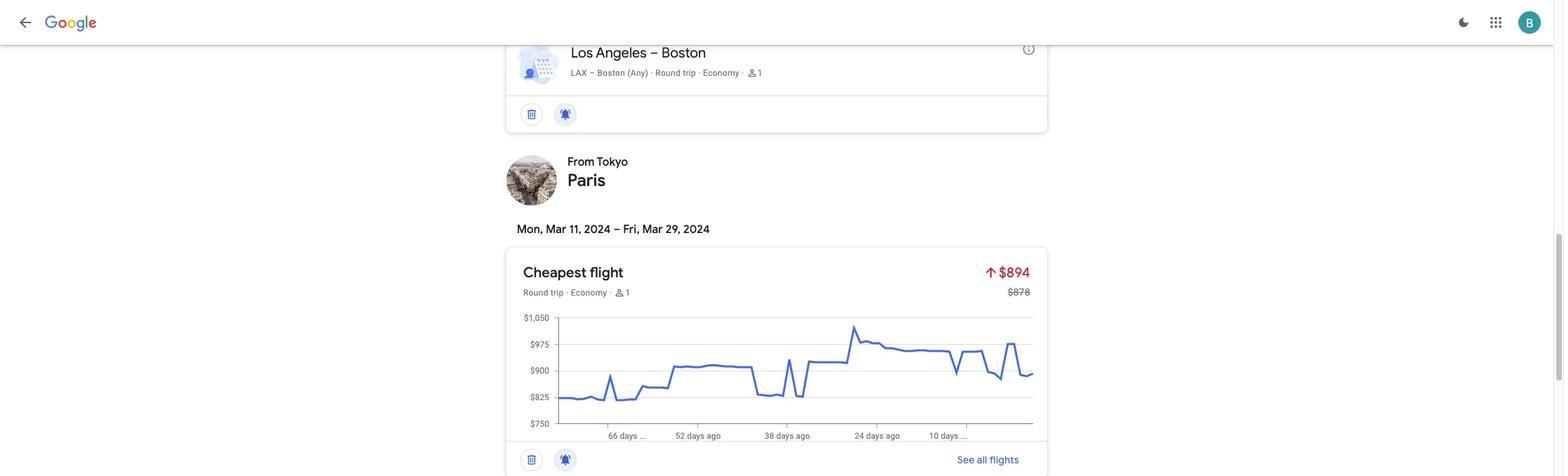 Task type: describe. For each thing, give the bounding box(es) containing it.
cheapest flight
[[523, 264, 624, 282]]

1 vertical spatial economy
[[571, 288, 607, 298]]

2 mar from the left
[[642, 223, 663, 237]]

2 2024 from the left
[[684, 223, 710, 237]]

1 horizontal spatial round
[[656, 68, 681, 78]]

1 for 1 passenger text box
[[626, 288, 630, 298]]

from
[[568, 155, 595, 169]]

1 vertical spatial –
[[589, 68, 595, 78]]

disable email notifications for solution image
[[549, 98, 582, 131]]

go back image
[[17, 14, 34, 31]]

2 horizontal spatial –
[[650, 44, 659, 62]]

11,
[[569, 223, 582, 237]]

0 vertical spatial trip
[[683, 68, 696, 78]]

fri,
[[623, 223, 640, 237]]

from tokyo paris
[[568, 155, 628, 191]]

$894
[[999, 264, 1031, 282]]

1 mar from the left
[[546, 223, 567, 237]]

0 horizontal spatial round
[[523, 288, 548, 298]]

price history graph image
[[518, 313, 1047, 441]]

disable email notifications for solution, round trip from tokyo to paris.mon, mar 11, 2024 – fri, mar 29, 2024 image
[[549, 443, 582, 476]]

flight
[[590, 264, 624, 282]]

all
[[977, 454, 988, 466]]

angeles
[[596, 44, 647, 62]]

see all flights
[[958, 454, 1019, 466]]

flights
[[990, 454, 1019, 466]]

1 for 1 text box
[[758, 68, 763, 78]]

more info on tracking any dates image
[[1022, 42, 1036, 56]]

lax – boston (any) round trip economy
[[571, 68, 740, 78]]

1 vertical spatial trip
[[551, 288, 564, 298]]

894 US dollars text field
[[999, 264, 1031, 282]]



Task type: locate. For each thing, give the bounding box(es) containing it.
round right (any)
[[656, 68, 681, 78]]

1 horizontal spatial 2024
[[684, 223, 710, 237]]

trip right (any)
[[683, 68, 696, 78]]

0 vertical spatial round
[[656, 68, 681, 78]]

1 horizontal spatial 1
[[758, 68, 763, 78]]

mon,
[[517, 223, 543, 237]]

0 vertical spatial economy
[[703, 68, 740, 78]]

29,
[[666, 223, 681, 237]]

2024
[[584, 223, 611, 237], [684, 223, 710, 237]]

economy left 1 text box
[[703, 68, 740, 78]]

1
[[758, 68, 763, 78], [626, 288, 630, 298]]

remove saved flight image
[[515, 98, 549, 131]]

1 vertical spatial 1
[[626, 288, 630, 298]]

0 horizontal spatial –
[[589, 68, 595, 78]]

1 horizontal spatial mar
[[642, 223, 663, 237]]

paris
[[568, 170, 606, 191]]

round
[[656, 68, 681, 78], [523, 288, 548, 298]]

change appearance image
[[1447, 6, 1481, 39]]

lax
[[571, 68, 587, 78]]

los
[[571, 44, 593, 62]]

2024 right 29, on the top left
[[684, 223, 710, 237]]

trip down cheapest
[[551, 288, 564, 298]]

1 horizontal spatial –
[[614, 223, 621, 237]]

$878
[[1008, 287, 1031, 298]]

– up lax – boston (any) round trip economy
[[650, 44, 659, 62]]

0 horizontal spatial economy
[[571, 288, 607, 298]]

round trip economy
[[523, 288, 607, 298]]

0 vertical spatial boston
[[662, 44, 706, 62]]

boston
[[662, 44, 706, 62], [598, 68, 625, 78]]

mar left "11," on the left top of page
[[546, 223, 567, 237]]

0 horizontal spatial 2024
[[584, 223, 611, 237]]

price history graph application
[[518, 313, 1047, 441]]

tokyo
[[597, 155, 628, 169]]

remove saved flight, round trip from tokyo to paris.mon, mar 11, 2024 – fri, mar 29, 2024 image
[[515, 443, 549, 476]]

2 vertical spatial –
[[614, 223, 621, 237]]

1 vertical spatial round
[[523, 288, 548, 298]]

– right lax
[[589, 68, 595, 78]]

1 2024 from the left
[[584, 223, 611, 237]]

1 passenger text field
[[758, 67, 763, 79]]

878 US dollars text field
[[1008, 287, 1031, 298]]

boston up lax – boston (any) round trip economy
[[662, 44, 706, 62]]

0 vertical spatial 1
[[758, 68, 763, 78]]

0 horizontal spatial boston
[[598, 68, 625, 78]]

los angeles  –  boston
[[571, 44, 706, 62]]

economy down cheapest flight
[[571, 288, 607, 298]]

0 horizontal spatial trip
[[551, 288, 564, 298]]

trip
[[683, 68, 696, 78], [551, 288, 564, 298]]

1 vertical spatial boston
[[598, 68, 625, 78]]

1 horizontal spatial trip
[[683, 68, 696, 78]]

(any)
[[628, 68, 649, 78]]

mar left 29, on the top left
[[642, 223, 663, 237]]

round down cheapest
[[523, 288, 548, 298]]

cheapest
[[523, 264, 587, 282]]

1 horizontal spatial economy
[[703, 68, 740, 78]]

0 vertical spatial –
[[650, 44, 659, 62]]

1 horizontal spatial boston
[[662, 44, 706, 62]]

1 passenger text field
[[626, 287, 630, 299]]

0 horizontal spatial 1
[[626, 288, 630, 298]]

0 horizontal spatial mar
[[546, 223, 567, 237]]

economy
[[703, 68, 740, 78], [571, 288, 607, 298]]

2024 right "11," on the left top of page
[[584, 223, 611, 237]]

mar
[[546, 223, 567, 237], [642, 223, 663, 237]]

mon, mar 11, 2024 – fri, mar 29, 2024
[[517, 223, 710, 237]]

– left fri,
[[614, 223, 621, 237]]

boston down angeles
[[598, 68, 625, 78]]

–
[[650, 44, 659, 62], [589, 68, 595, 78], [614, 223, 621, 237]]

see
[[958, 454, 975, 466]]



Task type: vqa. For each thing, say whether or not it's contained in the screenshot.
'Economy'
yes



